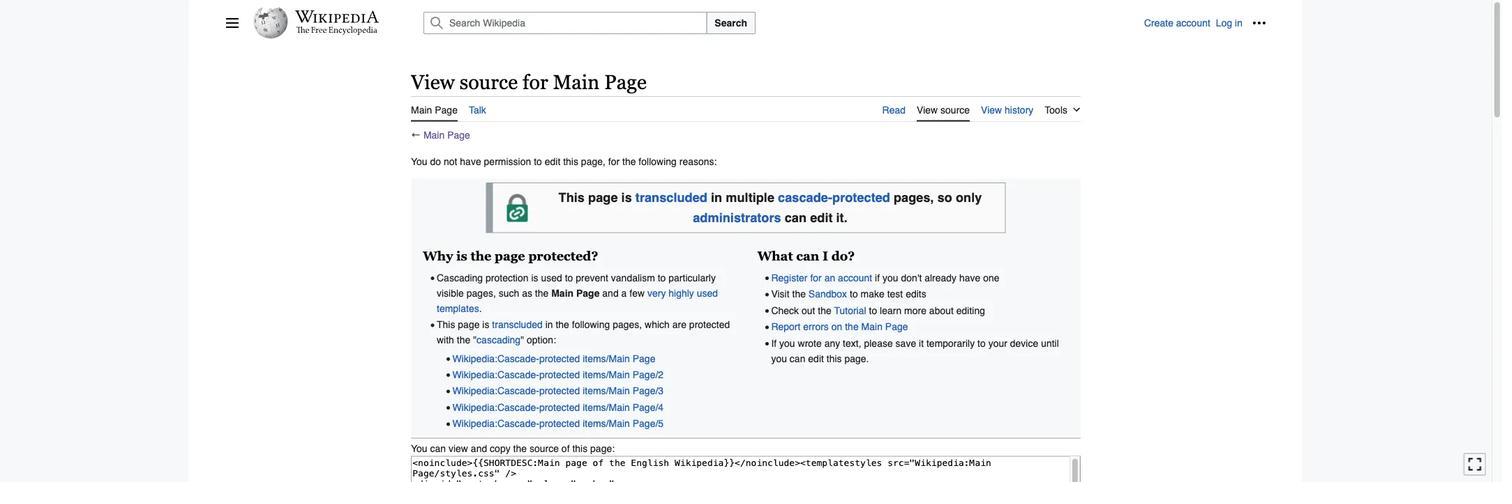 Task type: vqa. For each thing, say whether or not it's contained in the screenshot.
account within the 'Personal tools' navigation
yes



Task type: locate. For each thing, give the bounding box(es) containing it.
transcluded for this page is transcluded in multiple cascade-protected pages, so only administrators can edit it.
[[636, 191, 708, 205]]

0 horizontal spatial view
[[411, 71, 455, 94]]

1 vertical spatial you
[[411, 443, 427, 455]]

3 wikipedia:cascade- from the top
[[452, 386, 539, 397]]

1 vertical spatial account
[[838, 273, 872, 284]]

transcluded for this page is transcluded
[[492, 320, 543, 331]]

protected up wikipedia:cascade-protected items/main page/3 link at the left
[[539, 370, 580, 381]]

the right with
[[457, 335, 470, 346]]

page inside this page is transcluded in multiple cascade-protected pages, so only administrators can edit it.
[[588, 191, 618, 205]]

wikipedia:cascade-protected items/main page/4 link
[[452, 402, 664, 413]]

pages, left so
[[894, 191, 934, 205]]

2 vertical spatial edit
[[808, 353, 824, 364]]

personal tools navigation
[[1144, 12, 1271, 34]]

1 horizontal spatial transcluded link
[[636, 191, 708, 205]]

2 horizontal spatial view
[[981, 104, 1002, 116]]

1 vertical spatial used
[[697, 288, 718, 299]]

protected?
[[529, 249, 598, 264]]

to
[[534, 156, 542, 167], [565, 273, 573, 284], [658, 273, 666, 284], [850, 289, 858, 300], [869, 305, 877, 316], [978, 338, 986, 349]]

edit inside register for an account if you don't already have one visit the sandbox to make test edits check out the tutorial to learn more about editing report errors on the main page if you wrote any text, please save it temporarily to your device until you can edit this page.
[[808, 353, 824, 364]]

i
[[823, 249, 828, 264]]

view for view source
[[917, 104, 938, 116]]

and left a
[[602, 288, 619, 299]]

page inside wikipedia:cascade-protected items/main page wikipedia:cascade-protected items/main page/2 wikipedia:cascade-protected items/main page/3 wikipedia:cascade-protected items/main page/4 wikipedia:cascade-protected items/main page/5
[[633, 353, 656, 364]]

transcluded link
[[636, 191, 708, 205], [492, 320, 543, 331]]

on
[[832, 322, 842, 333]]

2 wikipedia:cascade- from the top
[[452, 370, 539, 381]]

protected inside in the following pages, which are protected with the "
[[689, 320, 730, 331]]

read link
[[882, 96, 906, 120]]

the right as
[[535, 288, 549, 299]]

do
[[430, 156, 441, 167]]

1 vertical spatial you
[[779, 338, 795, 349]]

1 horizontal spatial account
[[1176, 17, 1211, 29]]

transcluded link down the reasons:
[[636, 191, 708, 205]]

0 vertical spatial have
[[460, 156, 481, 167]]

0 vertical spatial and
[[602, 288, 619, 299]]

protected inside this page is transcluded in multiple cascade-protected pages, so only administrators can edit it.
[[832, 191, 890, 205]]

main page link up ← main page
[[411, 96, 458, 122]]

visible
[[437, 288, 464, 299]]

account left log
[[1176, 17, 1211, 29]]

source up talk link
[[460, 71, 518, 94]]

cascading " option:
[[477, 335, 556, 346]]

this page is transcluded in multiple cascade-protected pages, so only administrators can edit it.
[[559, 191, 982, 225]]

0 horizontal spatial pages,
[[467, 288, 496, 299]]

for left an
[[810, 273, 822, 284]]

view
[[411, 71, 455, 94], [917, 104, 938, 116], [981, 104, 1002, 116]]

source for view source for main page
[[460, 71, 518, 94]]

for down search wikipedia "search field"
[[523, 71, 548, 94]]

pages, left which
[[613, 320, 642, 331]]

1 horizontal spatial "
[[521, 335, 524, 346]]

view source
[[917, 104, 970, 116]]

account inside register for an account if you don't already have one visit the sandbox to make test edits check out the tutorial to learn more about editing report errors on the main page if you wrote any text, please save it temporarily to your device until you can edit this page.
[[838, 273, 872, 284]]

0 horizontal spatial transcluded link
[[492, 320, 543, 331]]

0 horizontal spatial "
[[473, 335, 477, 346]]

main page
[[411, 104, 458, 116]]

2 horizontal spatial in
[[1235, 17, 1243, 29]]

can down wrote
[[790, 353, 806, 364]]

few
[[630, 288, 645, 299]]

in up option:
[[545, 320, 553, 331]]

until
[[1041, 338, 1059, 349]]

have left one
[[959, 273, 981, 284]]

main page link
[[411, 96, 458, 122], [423, 130, 470, 141], [551, 288, 600, 299]]

0 vertical spatial you
[[411, 156, 427, 167]]

very
[[648, 288, 666, 299]]

main page link up not
[[423, 130, 470, 141]]

"
[[473, 335, 477, 346], [521, 335, 524, 346]]

have right not
[[460, 156, 481, 167]]

you left view
[[411, 443, 427, 455]]

1 horizontal spatial pages,
[[613, 320, 642, 331]]

1 horizontal spatial used
[[697, 288, 718, 299]]

following left the reasons:
[[639, 156, 677, 167]]

0 vertical spatial source
[[460, 71, 518, 94]]

2 vertical spatial for
[[810, 273, 822, 284]]

you can view and copy the source of this page:
[[411, 443, 615, 455]]

administrators
[[693, 211, 781, 225]]

the up option:
[[556, 320, 569, 331]]

1 horizontal spatial view
[[917, 104, 938, 116]]

in inside personal tools navigation
[[1235, 17, 1243, 29]]

edit inside this page is transcluded in multiple cascade-protected pages, so only administrators can edit it.
[[810, 211, 833, 225]]

0 horizontal spatial used
[[541, 273, 562, 284]]

cascade-protected link
[[778, 191, 890, 205]]

visit
[[771, 289, 790, 300]]

0 vertical spatial used
[[541, 273, 562, 284]]

pages, inside this page is transcluded in multiple cascade-protected pages, so only administrators can edit it.
[[894, 191, 934, 205]]

what
[[758, 249, 793, 264]]

source inside 'link'
[[941, 104, 970, 116]]

copy
[[490, 443, 511, 455]]

edit left page,
[[545, 156, 561, 167]]

you
[[883, 273, 898, 284], [779, 338, 795, 349], [771, 353, 787, 364]]

1 vertical spatial this
[[827, 353, 842, 364]]

2 horizontal spatial pages,
[[894, 191, 934, 205]]

cascading
[[437, 273, 483, 284]]

1 vertical spatial pages,
[[467, 288, 496, 299]]

2 vertical spatial in
[[545, 320, 553, 331]]

wikipedia image
[[295, 10, 379, 23]]

1 vertical spatial have
[[959, 273, 981, 284]]

protected up "it."
[[832, 191, 890, 205]]

create account log in
[[1144, 17, 1243, 29]]

any
[[825, 338, 840, 349]]

page down the templates
[[458, 320, 480, 331]]

main page link for cascading protection is used to prevent vandalism to particularly visible pages, such as the
[[551, 288, 600, 299]]

protected right "are"
[[689, 320, 730, 331]]

1 horizontal spatial and
[[602, 288, 619, 299]]

transcluded link for is
[[636, 191, 708, 205]]

transcluded inside this page is transcluded in multiple cascade-protected pages, so only administrators can edit it.
[[636, 191, 708, 205]]

protected down wikipedia:cascade-protected items/main page/3 link at the left
[[539, 402, 580, 413]]

what can i do?
[[758, 249, 855, 264]]

1 horizontal spatial page
[[495, 249, 525, 264]]

this down any
[[827, 353, 842, 364]]

cascading
[[477, 335, 521, 346]]

the inside cascading protection is used to prevent vandalism to particularly visible pages, such as the
[[535, 288, 549, 299]]

" down 'this page is transcluded'
[[473, 335, 477, 346]]

this left page,
[[563, 156, 578, 167]]

can
[[785, 211, 807, 225], [796, 249, 819, 264], [790, 353, 806, 364], [430, 443, 446, 455]]

1 vertical spatial transcluded link
[[492, 320, 543, 331]]

1 horizontal spatial transcluded
[[636, 191, 708, 205]]

report errors on the main page link
[[771, 322, 908, 333]]

used down protected?
[[541, 273, 562, 284]]

0 vertical spatial for
[[523, 71, 548, 94]]

0 horizontal spatial transcluded
[[492, 320, 543, 331]]

1 vertical spatial transcluded
[[492, 320, 543, 331]]

this down you do not have permission to edit this page, for the following reasons:
[[559, 191, 585, 205]]

1 horizontal spatial this
[[559, 191, 585, 205]]

1 horizontal spatial in
[[711, 191, 722, 205]]

in up the 'administrators'
[[711, 191, 722, 205]]

main page and a few
[[551, 288, 648, 299]]

following inside in the following pages, which are protected with the "
[[572, 320, 610, 331]]

view up main page
[[411, 71, 455, 94]]

2 vertical spatial main page link
[[551, 288, 600, 299]]

2 horizontal spatial page
[[588, 191, 618, 205]]

0 vertical spatial pages,
[[894, 191, 934, 205]]

0 horizontal spatial and
[[471, 443, 487, 455]]

0 horizontal spatial this
[[437, 320, 455, 331]]

5 items/main from the top
[[583, 419, 630, 430]]

edit
[[545, 156, 561, 167], [810, 211, 833, 225], [808, 353, 824, 364]]

search
[[715, 17, 747, 29]]

wrote
[[798, 338, 822, 349]]

edit left "it."
[[810, 211, 833, 225]]

0 horizontal spatial page
[[458, 320, 480, 331]]

source
[[460, 71, 518, 94], [941, 104, 970, 116], [530, 443, 559, 455]]

can left view
[[430, 443, 446, 455]]

this
[[563, 156, 578, 167], [827, 353, 842, 364], [572, 443, 588, 455]]

only
[[956, 191, 982, 205]]

errors
[[803, 322, 829, 333]]

1 vertical spatial source
[[941, 104, 970, 116]]

protected down wikipedia:cascade-protected items/main page/4 link
[[539, 419, 580, 430]]

transcluded down the reasons:
[[636, 191, 708, 205]]

0 horizontal spatial source
[[460, 71, 518, 94]]

5 wikipedia:cascade- from the top
[[452, 419, 539, 430]]

1 vertical spatial this
[[437, 320, 455, 331]]

you right if
[[779, 338, 795, 349]]

in right log
[[1235, 17, 1243, 29]]

1 vertical spatial following
[[572, 320, 610, 331]]

page.
[[845, 353, 869, 364]]

0 vertical spatial this
[[563, 156, 578, 167]]

page for this page is transcluded
[[458, 320, 480, 331]]

1 vertical spatial main page link
[[423, 130, 470, 141]]

0 vertical spatial following
[[639, 156, 677, 167]]

1 horizontal spatial for
[[608, 156, 620, 167]]

2 horizontal spatial for
[[810, 273, 822, 284]]

main inside register for an account if you don't already have one visit the sandbox to make test edits check out the tutorial to learn more about editing report errors on the main page if you wrote any text, please save it temporarily to your device until you can edit this page.
[[861, 322, 883, 333]]

this inside this page is transcluded in multiple cascade-protected pages, so only administrators can edit it.
[[559, 191, 585, 205]]

this for this page is transcluded in multiple cascade-protected pages, so only administrators can edit it.
[[559, 191, 585, 205]]

main down search wikipedia "search field"
[[553, 71, 600, 94]]

2 vertical spatial page
[[458, 320, 480, 331]]

main up ←
[[411, 104, 432, 116]]

for right page,
[[608, 156, 620, 167]]

have inside register for an account if you don't already have one visit the sandbox to make test edits check out the tutorial to learn more about editing report errors on the main page if you wrote any text, please save it temporarily to your device until you can edit this page.
[[959, 273, 981, 284]]

←
[[411, 130, 421, 141]]

1 vertical spatial in
[[711, 191, 722, 205]]

0 vertical spatial transcluded link
[[636, 191, 708, 205]]

1 vertical spatial for
[[608, 156, 620, 167]]

edits
[[906, 289, 926, 300]]

view left history
[[981, 104, 1002, 116]]

a
[[621, 288, 627, 299]]

you right if on the bottom right
[[883, 273, 898, 284]]

is inside cascading protection is used to prevent vandalism to particularly visible pages, such as the
[[531, 273, 538, 284]]

have
[[460, 156, 481, 167], [959, 273, 981, 284]]

2 you from the top
[[411, 443, 427, 455]]

read
[[882, 104, 906, 116]]

page,
[[581, 156, 606, 167]]

0 horizontal spatial for
[[523, 71, 548, 94]]

page down page,
[[588, 191, 618, 205]]

1 horizontal spatial have
[[959, 273, 981, 284]]

you down if
[[771, 353, 787, 364]]

0 vertical spatial account
[[1176, 17, 1211, 29]]

0 vertical spatial in
[[1235, 17, 1243, 29]]

source left 'of'
[[530, 443, 559, 455]]

this page is transcluded
[[437, 320, 543, 331]]

1 items/main from the top
[[583, 353, 630, 364]]

1 " from the left
[[473, 335, 477, 346]]

this
[[559, 191, 585, 205], [437, 320, 455, 331]]

page
[[588, 191, 618, 205], [495, 249, 525, 264], [458, 320, 480, 331]]

can down "cascade-"
[[785, 211, 807, 225]]

main page link down prevent
[[551, 288, 600, 299]]

view inside 'link'
[[917, 104, 938, 116]]

0 horizontal spatial account
[[838, 273, 872, 284]]

transcluded up cascading " option:
[[492, 320, 543, 331]]

1 vertical spatial and
[[471, 443, 487, 455]]

2 vertical spatial pages,
[[613, 320, 642, 331]]

view right read
[[917, 104, 938, 116]]

account left if on the bottom right
[[838, 273, 872, 284]]

source left view history
[[941, 104, 970, 116]]

1 vertical spatial edit
[[810, 211, 833, 225]]

0 vertical spatial page
[[588, 191, 618, 205]]

for
[[523, 71, 548, 94], [608, 156, 620, 167], [810, 273, 822, 284]]

tutorial
[[834, 305, 866, 316]]

" left option:
[[521, 335, 524, 346]]

0 horizontal spatial in
[[545, 320, 553, 331]]

this up with
[[437, 320, 455, 331]]

edit down wrote
[[808, 353, 824, 364]]

following down very highly used templates link
[[572, 320, 610, 331]]

so
[[938, 191, 952, 205]]

used down particularly on the left bottom of the page
[[697, 288, 718, 299]]

transcluded link up cascading " option:
[[492, 320, 543, 331]]

pages, inside cascading protection is used to prevent vandalism to particularly visible pages, such as the
[[467, 288, 496, 299]]

it
[[919, 338, 924, 349]]

Search Wikipedia search field
[[424, 12, 707, 34]]

this right 'of'
[[572, 443, 588, 455]]

0 vertical spatial main page link
[[411, 96, 458, 122]]

to down "make"
[[869, 305, 877, 316]]

page up protection
[[495, 249, 525, 264]]

is inside this page is transcluded in multiple cascade-protected pages, so only administrators can edit it.
[[621, 191, 632, 205]]

register for an account if you don't already have one visit the sandbox to make test edits check out the tutorial to learn more about editing report errors on the main page if you wrote any text, please save it temporarily to your device until you can edit this page.
[[771, 273, 1059, 364]]

is for this page is transcluded
[[482, 320, 489, 331]]

pages, up .
[[467, 288, 496, 299]]

the
[[622, 156, 636, 167], [471, 249, 492, 264], [535, 288, 549, 299], [792, 289, 806, 300], [818, 305, 832, 316], [556, 320, 569, 331], [845, 322, 859, 333], [457, 335, 470, 346], [513, 443, 527, 455]]

if
[[771, 338, 777, 349]]

you left do
[[411, 156, 427, 167]]

pages,
[[894, 191, 934, 205], [467, 288, 496, 299], [613, 320, 642, 331]]

you for you do not have permission to edit this page, for the following reasons:
[[411, 156, 427, 167]]

0 vertical spatial transcluded
[[636, 191, 708, 205]]

1 horizontal spatial source
[[530, 443, 559, 455]]

is
[[621, 191, 632, 205], [456, 249, 467, 264], [531, 273, 538, 284], [482, 320, 489, 331]]

2 " from the left
[[521, 335, 524, 346]]

for inside register for an account if you don't already have one visit the sandbox to make test edits check out the tutorial to learn more about editing report errors on the main page if you wrote any text, please save it temporarily to your device until you can edit this page.
[[810, 273, 822, 284]]

used
[[541, 273, 562, 284], [697, 288, 718, 299]]

0 horizontal spatial following
[[572, 320, 610, 331]]

to down protected?
[[565, 273, 573, 284]]

view for view history
[[981, 104, 1002, 116]]

2 horizontal spatial source
[[941, 104, 970, 116]]

and right view
[[471, 443, 487, 455]]

main up please
[[861, 322, 883, 333]]

0 vertical spatial edit
[[545, 156, 561, 167]]

page
[[604, 71, 647, 94], [435, 104, 458, 116], [447, 130, 470, 141], [576, 288, 600, 299], [885, 322, 908, 333], [633, 353, 656, 364]]

1 you from the top
[[411, 156, 427, 167]]

account
[[1176, 17, 1211, 29], [838, 273, 872, 284]]

0 vertical spatial this
[[559, 191, 585, 205]]

view source for main page element
[[411, 122, 1081, 483]]

and
[[602, 288, 619, 299], [471, 443, 487, 455]]



Task type: describe. For each thing, give the bounding box(es) containing it.
text,
[[843, 338, 861, 349]]

4 items/main from the top
[[583, 402, 630, 413]]

in inside in the following pages, which are protected with the "
[[545, 320, 553, 331]]

pages, inside in the following pages, which are protected with the "
[[613, 320, 642, 331]]

you for you can view and copy the source of this page:
[[411, 443, 427, 455]]

are
[[673, 320, 687, 331]]

why is the page protected?
[[423, 249, 598, 264]]

save
[[896, 338, 916, 349]]

create
[[1144, 17, 1174, 29]]

main right as
[[551, 288, 574, 299]]

vandalism
[[611, 273, 655, 284]]

highly
[[669, 288, 694, 299]]

particularly
[[669, 273, 716, 284]]

page/4
[[633, 402, 664, 413]]

main page link for ←
[[423, 130, 470, 141]]

log
[[1216, 17, 1232, 29]]

log in and more options image
[[1253, 16, 1267, 30]]

report
[[771, 322, 801, 333]]

menu image
[[225, 16, 239, 30]]

fullscreen image
[[1468, 458, 1482, 472]]

out
[[802, 305, 815, 316]]

permission
[[484, 156, 531, 167]]

sandbox link
[[809, 289, 847, 300]]

about
[[929, 305, 954, 316]]

2 vertical spatial this
[[572, 443, 588, 455]]

2 vertical spatial source
[[530, 443, 559, 455]]

can inside this page is transcluded in multiple cascade-protected pages, so only administrators can edit it.
[[785, 211, 807, 225]]

in the following pages, which are protected with the "
[[437, 320, 730, 346]]

it.
[[836, 211, 848, 225]]

log in link
[[1216, 17, 1243, 29]]

administrators link
[[693, 211, 781, 225]]

<noinclude>{{SHORTDESC:Main page of the English Wikipedia}}</noinclude><templatestyles src="Wikipedia:Main Page/styles.css" /> <div id="mp-topbanner" class="mp-box"> <div id="mp-welcomecount"> <div id="mp-welcome"><h1>Welcome to [[Wikipedia]]</h1>,</div> <div id="mp-free">the [[free content|free]] [[encyclopedia]] that [[Help:Introduction to Wikipedia|anyone can edit]].</div> <div id="articlecount">[[Special:Statistics|{{NUMBEROFARTICLES}}]] articles in [[English language|English]]</div> </div> </div> {{#if:{{Main Page banner}}| <div id="mp-banner" class="MainPageBG mp-box"> {{Main Page banner}} </div> }} <div id="mp-upper"> <div id="mp-left" class="MainPageBG mp-box"> <h2 id="mp-tfa-h2" class="mp-h2">{{#ifexpr:{{formatnum:{{PAGESIZE:Wikipedia:Today's featured article/{{#time:F j, Y}}}}|R}}>150|From today's featured article|Featured article <span class="mp-later">(Check back later for today's.)</span>}}</h2> <div id="mp-tfa" class="mp-contains-float">{{#ifexpr:{{formatnum:{{PAGESIZE:Wikipedia:Today's featured article/{{#time:F j, Y}}}}|R}}>150|{{Wikipedia:Today's featured article/{{#time:F j, Y}}}}|{{Wikipedia:Today's featured article/{{#time:F j, Y|-1 day}}}}}}</div> <h2 id="mp-dyk-h2" class="mp-h2">Did you know&nbsp;...</h2> <div id="mp-dyk" class="mp-contains-float">{{Did you know}}</div> </div> <div id="mp-right" class="MainPageBG mp-box"> <h2 id="mp-itn-h2" class="mp-h2">In the news</h2> <div id="mp-itn" class="mp-contains-float">{{In the news}}</div> <h2 id="mp-otd-h2" class="mp-h2">On this day</h2> <div id="mp-otd" class="mp-contains-float">{{Wikipedia:Selected anniversaries/{{#time:F j}}}}</div> </div> </div> <!-- IF MONDAY OR FRIDAY, SHOW TFL -->{{#switch:{{CURRENTDAYNAME}}|Monday|Friday= <div id="mp-middle" class="MainPageBG mp-box"> <h2 id="mp-tfl-h2" class="mp-h2">From today's featured list</h2> <div id="mp-tfl" class="mp-contains-float">{{#ifexist:Wikipedia:Today's featured list/{{#time:F j, Y}}|{{Wikipedia:Today's featured list/{{#time:F j, Y}}}}|{{TFLempty}}}}</div> </div>}}<!-- END CONDITIONAL SHOW --> <div id="mp-lower" class="MainPageBG mp-box"> <h2 id="mp-tfp-h2" class="mp-h2">{{#ifexist:Template:POTD protected/{{#time:Y-m-d}}|Today's featured picture|Featured picture&ensp;<span class="mp-later">(Check back later for today's.)</span>}}</h2> <div id="mp-tfp">{{#ifexist:Template:POTD protected/{{#time:Y-m-d}}|{{POTD protected/{{#time:Y-m-d}}}}|{{POTD protected/{{#time:Y-m-d|-1 day}}}}}}</div> </div> <div id="mp-bottom" class="mp-box"> <h2 id="mp-other" class="mp-h2">Other areas of Wikipedia</h2> <div id="mp-other-content">{{Other areas of Wikipedia}}</div> <h2 id="mp-sister" class="mp-h2">Wikipedia's sister projects</h2> <div id="mp-sister-content">{{Wikipedia's sister projects}}</div> <h2 id="mp-lang" class="mp-h2">Wikipedia languages</h2> <div>{{Wikipedia languages}}</div> </div><noinclude>{{Main Page interwikis}}{{noexternallanglinks}}{{#if:{{Wikipedia:Main_Page/Tomorrow}}||}}</noinclude>__NOTOC____NOEDITSECTION__ text field
[[411, 457, 1081, 483]]

← main page
[[411, 130, 470, 141]]

option:
[[527, 335, 556, 346]]

learn
[[880, 305, 902, 316]]

can left i
[[796, 249, 819, 264]]

talk
[[469, 104, 486, 116]]

the free encyclopedia image
[[296, 27, 378, 36]]

templates
[[437, 303, 479, 314]]

very highly used templates link
[[437, 288, 718, 314]]

3 items/main from the top
[[583, 386, 630, 397]]

cascade-
[[778, 191, 832, 205]]

one
[[983, 273, 1000, 284]]

this inside register for an account if you don't already have one visit the sandbox to make test edits check out the tutorial to learn more about editing report errors on the main page if you wrote any text, please save it temporarily to your device until you can edit this page.
[[827, 353, 842, 364]]

wikipedia:cascade-protected items/main page/5 link
[[452, 419, 664, 430]]

view history link
[[981, 96, 1034, 120]]

used inside cascading protection is used to prevent vandalism to particularly visible pages, such as the
[[541, 273, 562, 284]]

to right permission
[[534, 156, 542, 167]]

view source link
[[917, 96, 970, 122]]

make
[[861, 289, 885, 300]]

register
[[771, 273, 808, 284]]

you do not have permission to edit this page, for the following reasons:
[[411, 156, 717, 167]]

an
[[825, 273, 835, 284]]

page/3
[[633, 386, 664, 397]]

to up 'tutorial'
[[850, 289, 858, 300]]

1 vertical spatial page
[[495, 249, 525, 264]]

the right visit
[[792, 289, 806, 300]]

the right "out"
[[818, 305, 832, 316]]

2 vertical spatial you
[[771, 353, 787, 364]]

as
[[522, 288, 532, 299]]

already
[[925, 273, 957, 284]]

" inside in the following pages, which are protected with the "
[[473, 335, 477, 346]]

the right copy
[[513, 443, 527, 455]]

protection
[[486, 273, 529, 284]]

to up very
[[658, 273, 666, 284]]

not
[[444, 156, 457, 167]]

is for cascading protection is used to prevent vandalism to particularly visible pages, such as the
[[531, 273, 538, 284]]

temporarily
[[927, 338, 975, 349]]

the up cascading
[[471, 249, 492, 264]]

if
[[875, 273, 880, 284]]

main right ←
[[423, 130, 445, 141]]

account inside personal tools navigation
[[1176, 17, 1211, 29]]

tutorial link
[[834, 305, 866, 316]]

1 horizontal spatial following
[[639, 156, 677, 167]]

.
[[479, 303, 482, 314]]

please
[[864, 338, 893, 349]]

editing
[[957, 305, 985, 316]]

page:
[[590, 443, 615, 455]]

0 horizontal spatial have
[[460, 156, 481, 167]]

protected up the wikipedia:cascade-protected items/main page/2 link
[[539, 353, 580, 364]]

page for this page is transcluded in multiple cascade-protected pages, so only administrators can edit it.
[[588, 191, 618, 205]]

this for this page is transcluded
[[437, 320, 455, 331]]

4 wikipedia:cascade- from the top
[[452, 402, 539, 413]]

view
[[449, 443, 468, 455]]

such
[[499, 288, 519, 299]]

can inside register for an account if you don't already have one visit the sandbox to make test edits check out the tutorial to learn more about editing report errors on the main page if you wrote any text, please save it temporarily to your device until you can edit this page.
[[790, 353, 806, 364]]

wikipedia:cascade-protected items/main page wikipedia:cascade-protected items/main page/2 wikipedia:cascade-protected items/main page/3 wikipedia:cascade-protected items/main page/4 wikipedia:cascade-protected items/main page/5
[[452, 353, 664, 430]]

2 items/main from the top
[[583, 370, 630, 381]]

don't
[[901, 273, 922, 284]]

to left your
[[978, 338, 986, 349]]

wikipedia:cascade-protected items/main page/2 link
[[452, 370, 664, 381]]

test
[[887, 289, 903, 300]]

check
[[771, 305, 799, 316]]

view source for main page main content
[[405, 63, 1086, 483]]

in inside this page is transcluded in multiple cascade-protected pages, so only administrators can edit it.
[[711, 191, 722, 205]]

with
[[437, 335, 454, 346]]

very highly used templates
[[437, 288, 718, 314]]

page inside register for an account if you don't already have one visit the sandbox to make test edits check out the tutorial to learn more about editing report errors on the main page if you wrote any text, please save it temporarily to your device until you can edit this page.
[[885, 322, 908, 333]]

wikipedia:cascade-protected items/main page/3 link
[[452, 386, 664, 397]]

1 wikipedia:cascade- from the top
[[452, 353, 539, 364]]

0 vertical spatial you
[[883, 273, 898, 284]]

page/5
[[633, 419, 664, 430]]

wikipedia:cascade-protected items/main page link
[[452, 353, 656, 364]]

history
[[1005, 104, 1034, 116]]

view for view source for main page
[[411, 71, 455, 94]]

protected down the wikipedia:cascade-protected items/main page/2 link
[[539, 386, 580, 397]]

used inside very highly used templates
[[697, 288, 718, 299]]

more
[[904, 305, 927, 316]]

cascading protection is used to prevent vandalism to particularly visible pages, such as the
[[437, 273, 716, 299]]

source for view source
[[941, 104, 970, 116]]

cascading link
[[477, 335, 521, 346]]

Search search field
[[407, 12, 1144, 34]]

your
[[989, 338, 1008, 349]]

why
[[423, 249, 453, 264]]

is for this page is transcluded in multiple cascade-protected pages, so only administrators can edit it.
[[621, 191, 632, 205]]

reasons:
[[679, 156, 717, 167]]

the right page,
[[622, 156, 636, 167]]

sandbox
[[809, 289, 847, 300]]

create account link
[[1144, 17, 1211, 29]]

transcluded link for option:
[[492, 320, 543, 331]]

of
[[562, 443, 570, 455]]

view source for main page
[[411, 71, 647, 94]]

multiple
[[726, 191, 775, 205]]

talk link
[[469, 96, 486, 120]]

the right on
[[845, 322, 859, 333]]



